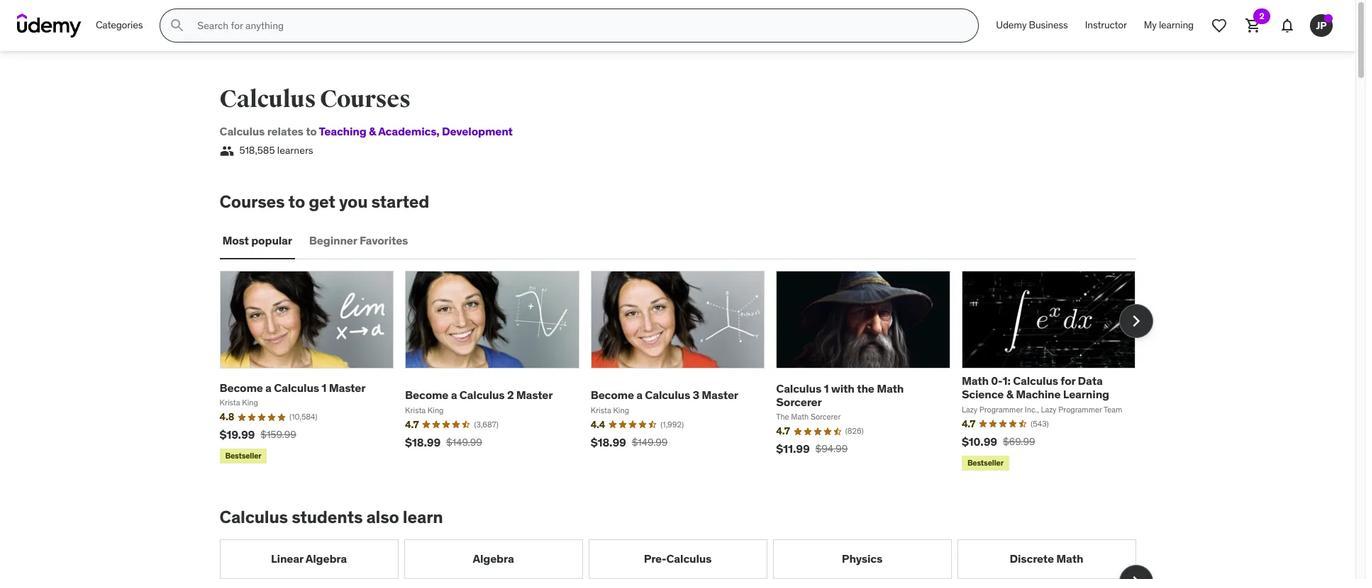 Task type: locate. For each thing, give the bounding box(es) containing it.
calculus
[[220, 84, 316, 114], [220, 124, 265, 138], [1013, 374, 1059, 388], [274, 381, 319, 395], [776, 382, 822, 396], [460, 388, 505, 402], [645, 388, 690, 402], [220, 506, 288, 528], [667, 552, 712, 566]]

algebra link
[[404, 540, 583, 580]]

machine
[[1016, 388, 1061, 402]]

1 horizontal spatial become
[[405, 388, 449, 402]]

jp
[[1316, 19, 1327, 32]]

2
[[1260, 11, 1265, 21], [507, 388, 514, 402]]

students
[[292, 506, 363, 528]]

discrete math
[[1010, 552, 1084, 566]]

1 vertical spatial 2
[[507, 388, 514, 402]]

learners
[[277, 144, 313, 157]]

2 horizontal spatial master
[[702, 388, 739, 402]]

0 horizontal spatial courses
[[220, 191, 285, 213]]

become a calculus 3 master link
[[591, 388, 739, 402]]

0 vertical spatial &
[[369, 124, 376, 138]]

1 vertical spatial carousel element
[[220, 540, 1153, 580]]

0 vertical spatial courses
[[320, 84, 411, 114]]

categories
[[96, 19, 143, 31]]

master
[[329, 381, 366, 395], [516, 388, 553, 402], [702, 388, 739, 402]]

courses up 'most popular'
[[220, 191, 285, 213]]

become a calculus 2 master link
[[405, 388, 553, 402]]

calculus relates to teaching & academics development
[[220, 124, 513, 138]]

0 horizontal spatial algebra
[[306, 552, 347, 566]]

a for become a calculus 3 master
[[637, 388, 643, 402]]

2 horizontal spatial become
[[591, 388, 634, 402]]

Search for anything text field
[[195, 13, 962, 38]]

small image
[[220, 144, 234, 158]]

popular
[[251, 234, 292, 248]]

become
[[220, 381, 263, 395], [405, 388, 449, 402], [591, 388, 634, 402]]

1 vertical spatial courses
[[220, 191, 285, 213]]

1 horizontal spatial 1
[[824, 382, 829, 396]]

linear algebra
[[271, 552, 347, 566]]

you
[[339, 191, 368, 213]]

0 horizontal spatial 1
[[322, 381, 327, 395]]

submit search image
[[169, 17, 186, 34]]

2 link
[[1237, 9, 1271, 43]]

become a calculus 1 master link
[[220, 381, 366, 395]]

1 carousel element from the top
[[220, 271, 1153, 474]]

math right the on the bottom of page
[[877, 382, 904, 396]]

0 vertical spatial 2
[[1260, 11, 1265, 21]]

1 vertical spatial &
[[1007, 388, 1014, 402]]

1 horizontal spatial a
[[451, 388, 457, 402]]

with
[[831, 382, 855, 396]]

1:
[[1003, 374, 1011, 388]]

pre-calculus
[[644, 552, 712, 566]]

0 horizontal spatial become
[[220, 381, 263, 395]]

a
[[265, 381, 272, 395], [451, 388, 457, 402], [637, 388, 643, 402]]

2 horizontal spatial math
[[1057, 552, 1084, 566]]

0 vertical spatial carousel element
[[220, 271, 1153, 474]]

1 vertical spatial to
[[288, 191, 305, 213]]

1
[[322, 381, 327, 395], [824, 382, 829, 396]]

teaching
[[319, 124, 367, 138]]

1 horizontal spatial &
[[1007, 388, 1014, 402]]

next image
[[1125, 571, 1148, 580]]

algebra
[[306, 552, 347, 566], [473, 552, 514, 566]]

&
[[369, 124, 376, 138], [1007, 388, 1014, 402]]

math left 0-
[[962, 374, 989, 388]]

academics
[[378, 124, 437, 138]]

& right 0-
[[1007, 388, 1014, 402]]

0 horizontal spatial master
[[329, 381, 366, 395]]

shopping cart with 2 items image
[[1245, 17, 1262, 34]]

0 horizontal spatial to
[[288, 191, 305, 213]]

& inside 'math 0-1: calculus for data science & machine learning'
[[1007, 388, 1014, 402]]

3
[[693, 388, 700, 402]]

math
[[962, 374, 989, 388], [877, 382, 904, 396], [1057, 552, 1084, 566]]

linear algebra link
[[220, 540, 398, 580]]

2 inside the become a calculus 1 master become a calculus 2 master
[[507, 388, 514, 402]]

courses up calculus relates to teaching & academics development
[[320, 84, 411, 114]]

physics link
[[773, 540, 952, 580]]

to left get
[[288, 191, 305, 213]]

0 horizontal spatial &
[[369, 124, 376, 138]]

to up "learners"
[[306, 124, 317, 138]]

teaching & academics link
[[319, 124, 437, 138]]

math right discrete
[[1057, 552, 1084, 566]]

development link
[[437, 124, 513, 138]]

get
[[309, 191, 335, 213]]

discrete
[[1010, 552, 1054, 566]]

beginner favorites
[[309, 234, 408, 248]]

1 horizontal spatial algebra
[[473, 552, 514, 566]]

0 horizontal spatial 2
[[507, 388, 514, 402]]

beginner
[[309, 234, 357, 248]]

udemy image
[[17, 13, 82, 38]]

calculus 1 with the math sorcerer
[[776, 382, 904, 409]]

started
[[371, 191, 429, 213]]

udemy
[[996, 19, 1027, 31]]

518,585
[[239, 144, 275, 157]]

0 horizontal spatial a
[[265, 381, 272, 395]]

learn
[[403, 506, 443, 528]]

0 horizontal spatial math
[[877, 382, 904, 396]]

2 horizontal spatial a
[[637, 388, 643, 402]]

physics
[[842, 552, 883, 566]]

udemy business
[[996, 19, 1068, 31]]

linear
[[271, 552, 303, 566]]

sorcerer
[[776, 395, 822, 409]]

1 horizontal spatial to
[[306, 124, 317, 138]]

& right teaching
[[369, 124, 376, 138]]

carousel element
[[220, 271, 1153, 474], [220, 540, 1153, 580]]

math inside discrete math link
[[1057, 552, 1084, 566]]

2 carousel element from the top
[[220, 540, 1153, 580]]

calculus inside 'math 0-1: calculus for data science & machine learning'
[[1013, 374, 1059, 388]]

instructor link
[[1077, 9, 1136, 43]]

1 horizontal spatial math
[[962, 374, 989, 388]]

to
[[306, 124, 317, 138], [288, 191, 305, 213]]

1 algebra from the left
[[306, 552, 347, 566]]

courses
[[320, 84, 411, 114], [220, 191, 285, 213]]



Task type: vqa. For each thing, say whether or not it's contained in the screenshot.
middle Math
yes



Task type: describe. For each thing, give the bounding box(es) containing it.
my learning link
[[1136, 9, 1203, 43]]

you have alerts image
[[1325, 14, 1333, 23]]

jp link
[[1305, 9, 1339, 43]]

science
[[962, 388, 1004, 402]]

business
[[1029, 19, 1068, 31]]

2 algebra from the left
[[473, 552, 514, 566]]

instructor
[[1085, 19, 1127, 31]]

math inside 'math 0-1: calculus for data science & machine learning'
[[962, 374, 989, 388]]

0-
[[991, 374, 1003, 388]]

most popular button
[[220, 224, 295, 258]]

wishlist image
[[1211, 17, 1228, 34]]

for
[[1061, 374, 1076, 388]]

become for become a calculus 1 master become a calculus 2 master
[[220, 381, 263, 395]]

also
[[366, 506, 399, 528]]

0 vertical spatial to
[[306, 124, 317, 138]]

calculus inside calculus 1 with the math sorcerer
[[776, 382, 822, 396]]

master for become a calculus 1 master become a calculus 2 master
[[329, 381, 366, 395]]

become a calculus 1 master become a calculus 2 master
[[220, 381, 553, 402]]

most
[[222, 234, 249, 248]]

become a calculus 3 master
[[591, 388, 739, 402]]

udemy business link
[[988, 9, 1077, 43]]

1 inside calculus 1 with the math sorcerer
[[824, 382, 829, 396]]

categories button
[[87, 9, 151, 43]]

pre-calculus link
[[589, 540, 767, 580]]

most popular
[[222, 234, 292, 248]]

become for become a calculus 3 master
[[591, 388, 634, 402]]

the
[[857, 382, 875, 396]]

beginner favorites button
[[306, 224, 411, 258]]

data
[[1078, 374, 1103, 388]]

learning
[[1159, 19, 1194, 31]]

notifications image
[[1279, 17, 1296, 34]]

discrete math link
[[957, 540, 1136, 580]]

518,585 learners
[[239, 144, 313, 157]]

relates
[[267, 124, 303, 138]]

a for become a calculus 1 master become a calculus 2 master
[[265, 381, 272, 395]]

math 0-1: calculus for data science & machine learning link
[[962, 374, 1110, 402]]

carousel element containing linear algebra
[[220, 540, 1153, 580]]

1 horizontal spatial courses
[[320, 84, 411, 114]]

master for become a calculus 3 master
[[702, 388, 739, 402]]

1 horizontal spatial 2
[[1260, 11, 1265, 21]]

development
[[442, 124, 513, 138]]

my
[[1144, 19, 1157, 31]]

pre-
[[644, 552, 667, 566]]

1 horizontal spatial master
[[516, 388, 553, 402]]

courses to get you started
[[220, 191, 429, 213]]

calculus 1 with the math sorcerer link
[[776, 382, 904, 409]]

1 inside the become a calculus 1 master become a calculus 2 master
[[322, 381, 327, 395]]

favorites
[[360, 234, 408, 248]]

carousel element containing math 0-1: calculus for data science & machine learning
[[220, 271, 1153, 474]]

calculus students also learn
[[220, 506, 443, 528]]

next image
[[1125, 310, 1148, 333]]

learning
[[1063, 388, 1110, 402]]

calculus courses
[[220, 84, 411, 114]]

math inside calculus 1 with the math sorcerer
[[877, 382, 904, 396]]

math 0-1: calculus for data science & machine learning
[[962, 374, 1110, 402]]

my learning
[[1144, 19, 1194, 31]]



